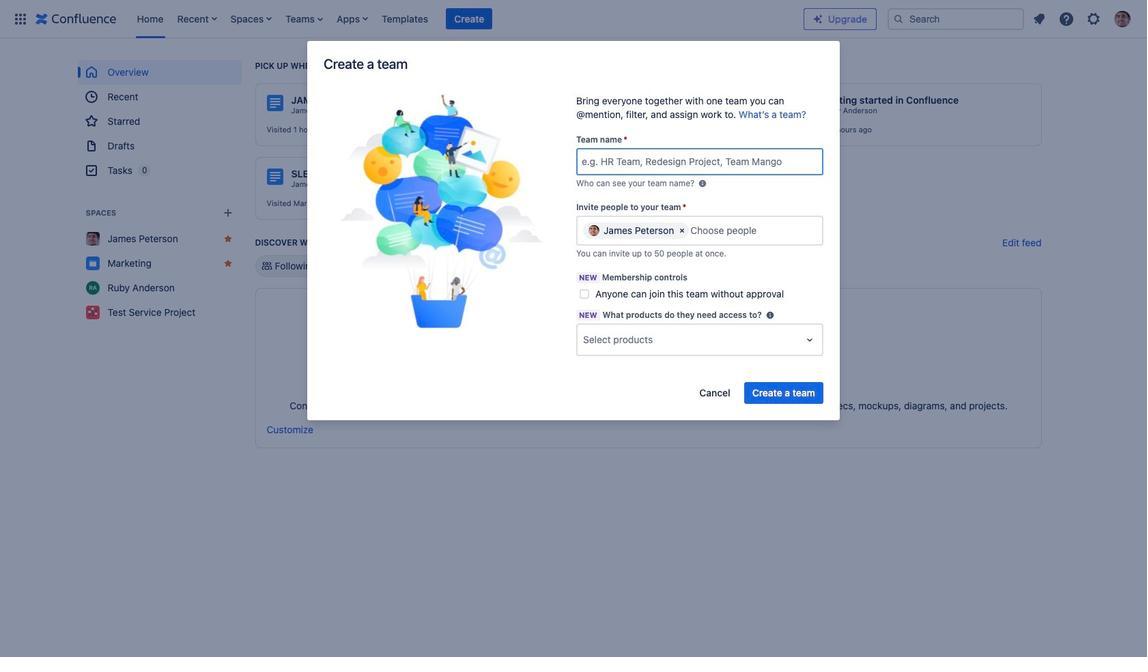Task type: locate. For each thing, give the bounding box(es) containing it.
group
[[78, 60, 242, 183]]

1 horizontal spatial list item
[[282, 0, 327, 38]]

Search field
[[888, 8, 1025, 30]]

None search field
[[888, 8, 1025, 30]]

1 vertical spatial unstar this space image
[[222, 258, 233, 269]]

:wave: image
[[799, 96, 815, 112]]

unstar this space image
[[222, 234, 233, 245], [222, 258, 233, 269]]

create a space image
[[220, 205, 236, 221]]

banner
[[0, 0, 1148, 38]]

2 unstar this space image from the top
[[222, 258, 233, 269]]

your team name is visible to anyone in your organisation. it may be visible on work shared outside your organisation. image
[[698, 178, 709, 189]]

list item
[[173, 0, 221, 38], [282, 0, 327, 38], [446, 8, 493, 30]]

0 vertical spatial unstar this space image
[[222, 234, 233, 245]]

settings icon image
[[1086, 11, 1103, 27]]

confluence image
[[36, 11, 116, 27], [36, 11, 116, 27]]

0 horizontal spatial list
[[130, 0, 804, 38]]

clear image
[[677, 225, 688, 236]]

Choose people text field
[[691, 224, 775, 238]]

premium image
[[813, 13, 824, 24]]

list
[[130, 0, 804, 38], [1028, 6, 1140, 31]]

2 horizontal spatial list item
[[446, 8, 493, 30]]



Task type: describe. For each thing, give the bounding box(es) containing it.
e.g. HR Team, Redesign Project, Team Mango field
[[578, 150, 823, 174]]

open image
[[802, 332, 818, 348]]

:wave: image
[[799, 96, 815, 112]]

search image
[[894, 13, 905, 24]]

1 unstar this space image from the top
[[222, 234, 233, 245]]

list item inside list
[[446, 8, 493, 30]]

global element
[[8, 0, 804, 38]]

0 horizontal spatial list item
[[173, 0, 221, 38]]

select from this list of atlassian products used by your organization. the addition of any new licenses may affect billing.{br}if you're not an admin, your product requests will be sent to one for approval.{br}access to these products will not be automatically granted for future members added to this team. image
[[765, 310, 776, 321]]

1 horizontal spatial list
[[1028, 6, 1140, 31]]

create a team element
[[325, 94, 560, 332]]

create a team image
[[340, 94, 545, 329]]



Task type: vqa. For each thing, say whether or not it's contained in the screenshot.
CSV
no



